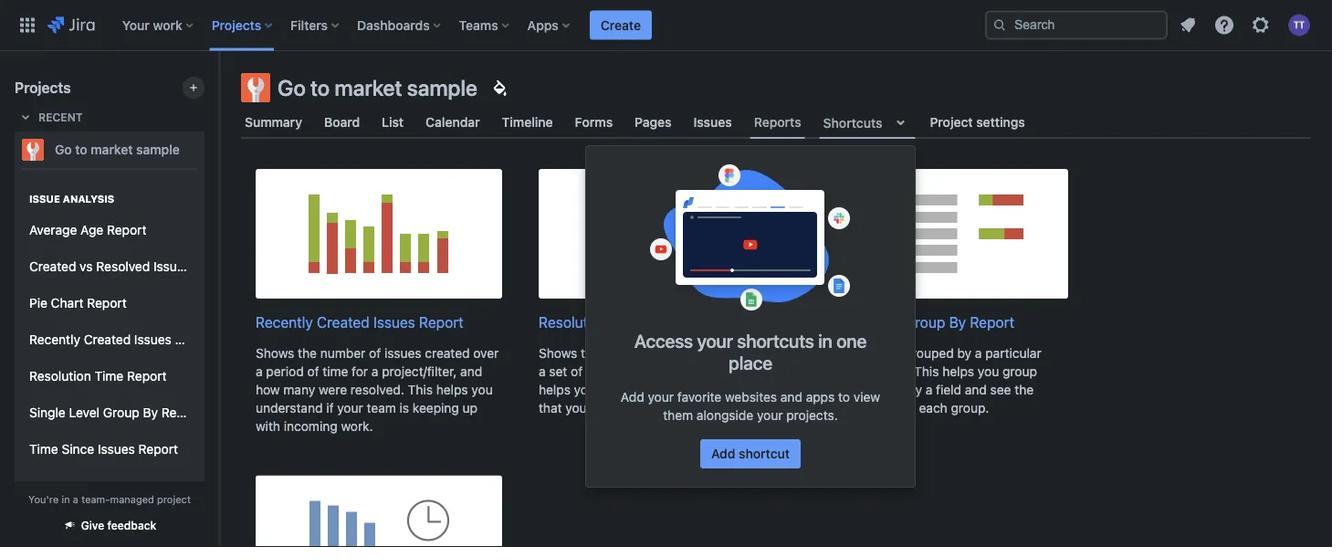 Task type: describe. For each thing, give the bounding box(es) containing it.
1 horizontal spatial time
[[95, 369, 124, 384]]

vs
[[80, 259, 93, 274]]

report inside pie chart report link
[[87, 296, 127, 311]]

with
[[256, 419, 280, 434]]

resolve
[[740, 345, 782, 361]]

0 vertical spatial market
[[335, 75, 402, 100]]

a up trends
[[647, 364, 654, 379]]

reports
[[754, 114, 802, 130]]

list link
[[378, 106, 407, 139]]

1 horizontal spatial field
[[936, 382, 962, 397]]

time since issues report
[[29, 442, 178, 457]]

0 horizontal spatial by
[[908, 382, 922, 397]]

of inside shows issues grouped by a particular field for a filter. this helps you group search results by a field and see the overall status of each group.
[[904, 400, 916, 415]]

time inside shows the length of time taken to resolve a set of issues for a project/filter. this helps you identify trends and incidents that you can investigate further.
[[660, 345, 685, 361]]

your work
[[122, 17, 182, 32]]

0 horizontal spatial recently created issues report link
[[22, 322, 215, 358]]

1 horizontal spatial recently created issues report link
[[256, 169, 502, 333]]

resolved
[[96, 259, 150, 274]]

shortcuts
[[737, 330, 814, 351]]

to up board
[[311, 75, 330, 100]]

helps inside shows issues grouped by a particular field for a filter. this helps you group search results by a field and see the overall status of each group.
[[943, 364, 975, 379]]

issues inside shows the number of issues created over a period of time for a project/filter, and how many were resolved. this helps you understand if your team is keeping up with incoming work.
[[385, 345, 422, 361]]

understand
[[256, 400, 323, 415]]

calendar
[[426, 115, 480, 130]]

to down recent
[[75, 142, 87, 157]]

appswitcher icon image
[[16, 14, 38, 36]]

issues inside shows issues grouped by a particular field for a filter. this helps you group search results by a field and see the overall status of each group.
[[864, 345, 901, 361]]

you're
[[28, 493, 59, 505]]

pie chart report
[[29, 296, 127, 311]]

your work button
[[117, 11, 201, 40]]

2 group from the top
[[22, 174, 234, 473]]

issue analysis
[[29, 193, 114, 205]]

chart
[[51, 296, 84, 311]]

and inside add your favorite websites and apps to view them alongside your projects.
[[781, 390, 803, 405]]

1 vertical spatial projects
[[15, 79, 71, 96]]

analysis
[[63, 193, 114, 205]]

shows the length of time taken to resolve a set of issues for a project/filter. this helps you identify trends and incidents that you can investigate further.
[[539, 345, 782, 415]]

created inside 'link'
[[29, 259, 76, 274]]

a up each
[[926, 382, 933, 397]]

for inside shows issues grouped by a particular field for a filter. this helps you group search results by a field and see the overall status of each group.
[[851, 364, 867, 379]]

teams button
[[454, 11, 517, 40]]

0 vertical spatial recently created issues report
[[256, 314, 464, 331]]

is
[[400, 400, 409, 415]]

add to starred image
[[199, 139, 221, 161]]

0 vertical spatial by
[[958, 345, 972, 361]]

period
[[266, 364, 304, 379]]

filters button
[[285, 11, 346, 40]]

issues link
[[690, 106, 736, 139]]

this inside shows the number of issues created over a period of time for a project/filter, and how many were resolved. this helps you understand if your team is keeping up with incoming work.
[[408, 382, 433, 397]]

0 horizontal spatial by
[[143, 405, 158, 420]]

1 vertical spatial market
[[91, 142, 133, 157]]

websites
[[725, 390, 777, 405]]

dashboards button
[[352, 11, 448, 40]]

feedback
[[107, 519, 156, 532]]

0 vertical spatial single level group by report link
[[822, 169, 1069, 333]]

time inside shows the number of issues created over a period of time for a project/filter, and how many were resolved. this helps you understand if your team is keeping up with incoming work.
[[323, 364, 348, 379]]

how
[[256, 382, 280, 397]]

0 vertical spatial single
[[822, 314, 863, 331]]

you inside shows issues grouped by a particular field for a filter. this helps you group search results by a field and see the overall status of each group.
[[978, 364, 999, 379]]

add your favorite websites and apps to view them alongside your projects.
[[621, 390, 881, 423]]

your
[[122, 17, 150, 32]]

pages
[[635, 115, 672, 130]]

issues right the 'since'
[[98, 442, 135, 457]]

1 vertical spatial in
[[62, 493, 70, 505]]

shortcut
[[739, 446, 790, 461]]

shows the number of issues created over a period of time for a project/filter, and how many were resolved. this helps you understand if your team is keeping up with incoming work.
[[256, 345, 499, 434]]

1 horizontal spatial sample
[[407, 75, 478, 100]]

project
[[930, 115, 973, 130]]

list
[[382, 115, 404, 130]]

0 horizontal spatial time
[[29, 442, 58, 457]]

group.
[[951, 400, 989, 415]]

them
[[663, 408, 693, 423]]

number
[[320, 345, 366, 361]]

place
[[729, 352, 773, 373]]

1 horizontal spatial created
[[84, 332, 131, 347]]

1 group from the top
[[22, 168, 234, 547]]

results
[[865, 382, 905, 397]]

pie
[[29, 296, 47, 311]]

of right set
[[571, 364, 583, 379]]

average age report
[[29, 223, 147, 238]]

of right 'length'
[[644, 345, 656, 361]]

managed
[[110, 493, 154, 505]]

notifications image
[[1177, 14, 1199, 36]]

add shortcut
[[711, 446, 790, 461]]

search image
[[993, 18, 1007, 32]]

team
[[367, 400, 396, 415]]

you left can
[[566, 400, 587, 415]]

average
[[29, 223, 77, 238]]

investigate
[[615, 400, 679, 415]]

helps inside shows the length of time taken to resolve a set of issues for a project/filter. this helps you identify trends and incidents that you can investigate further.
[[539, 382, 571, 397]]

team-
[[81, 493, 110, 505]]

average age report link
[[22, 212, 197, 248]]

give feedback button
[[52, 511, 167, 540]]

1 vertical spatial single
[[29, 405, 66, 420]]

taken
[[689, 345, 721, 361]]

1 vertical spatial resolution time report
[[29, 369, 167, 384]]

0 horizontal spatial single level group by report link
[[22, 395, 201, 431]]

settings image
[[1250, 14, 1272, 36]]

work.
[[341, 419, 373, 434]]

1 horizontal spatial resolution
[[539, 314, 608, 331]]

in inside access your shortcuts in one place
[[819, 330, 833, 351]]

search
[[822, 382, 862, 397]]

your inside access your shortcuts in one place
[[697, 330, 733, 351]]

add shortcut button
[[701, 439, 801, 469]]

particular
[[986, 345, 1042, 361]]

group
[[1003, 364, 1038, 379]]

summary link
[[241, 106, 306, 139]]

settings
[[977, 115, 1026, 130]]

primary element
[[11, 0, 986, 51]]

identify
[[599, 382, 643, 397]]

issues inside 'link'
[[153, 259, 191, 274]]

banner containing your work
[[0, 0, 1333, 51]]

shows for single level group by report
[[822, 345, 861, 361]]

if
[[326, 400, 334, 415]]

0 vertical spatial time
[[612, 314, 645, 331]]

time since issues report link
[[22, 431, 197, 468]]

favorite
[[678, 390, 722, 405]]

over
[[473, 345, 499, 361]]

projects.
[[787, 408, 838, 423]]

and inside shows issues grouped by a particular field for a filter. this helps you group search results by a field and see the overall status of each group.
[[965, 382, 987, 397]]

0 horizontal spatial go to market sample
[[55, 142, 180, 157]]

and inside shows the length of time taken to resolve a set of issues for a project/filter. this helps you identify trends and incidents that you can investigate further.
[[688, 382, 710, 397]]

1 vertical spatial go
[[55, 142, 72, 157]]

projects button
[[206, 11, 280, 40]]

see
[[991, 382, 1012, 397]]

go to market sample link
[[15, 132, 197, 168]]

your inside shows the number of issues created over a period of time for a project/filter, and how many were resolved. this helps you understand if your team is keeping up with incoming work.
[[337, 400, 363, 415]]

created vs resolved issues report
[[29, 259, 234, 274]]

shortcuts button
[[820, 106, 916, 139]]

each
[[919, 400, 948, 415]]

recent
[[38, 111, 83, 123]]

issues up the 'project/filter,'
[[374, 314, 415, 331]]

you up can
[[574, 382, 596, 397]]



Task type: locate. For each thing, give the bounding box(es) containing it.
go to market sample up analysis at top left
[[55, 142, 180, 157]]

shows inside shows the number of issues created over a period of time for a project/filter, and how many were resolved. this helps you understand if your team is keeping up with incoming work.
[[256, 345, 294, 361]]

1 vertical spatial level
[[69, 405, 100, 420]]

shows up set
[[539, 345, 578, 361]]

1 horizontal spatial go to market sample
[[278, 75, 478, 100]]

for down 'length'
[[627, 364, 643, 379]]

access
[[635, 330, 693, 351]]

this down grouped
[[914, 364, 939, 379]]

field
[[822, 364, 848, 379], [936, 382, 962, 397]]

helps down grouped
[[943, 364, 975, 379]]

your up them
[[648, 390, 674, 405]]

and up projects.
[[781, 390, 803, 405]]

Search field
[[986, 11, 1168, 40]]

up
[[463, 400, 478, 415]]

1 horizontal spatial projects
[[212, 17, 261, 32]]

group up grouped
[[905, 314, 946, 331]]

recently created issues report down pie chart report link
[[29, 332, 215, 347]]

created down pie chart report link
[[84, 332, 131, 347]]

forms link
[[571, 106, 617, 139]]

and up group.
[[965, 382, 987, 397]]

0 horizontal spatial in
[[62, 493, 70, 505]]

collapse recent projects image
[[15, 106, 37, 128]]

0 vertical spatial go to market sample
[[278, 75, 478, 100]]

and inside shows the number of issues created over a period of time for a project/filter, and how many were resolved. this helps you understand if your team is keeping up with incoming work.
[[460, 364, 482, 379]]

shows
[[256, 345, 294, 361], [539, 345, 578, 361], [822, 345, 861, 361]]

1 vertical spatial by
[[908, 382, 922, 397]]

in
[[819, 330, 833, 351], [62, 493, 70, 505]]

for
[[352, 364, 368, 379], [627, 364, 643, 379], [851, 364, 867, 379]]

to inside shows the length of time taken to resolve a set of issues for a project/filter. this helps you identify trends and incidents that you can investigate further.
[[725, 345, 736, 361]]

time down pie chart report link
[[95, 369, 124, 384]]

add for add shortcut
[[711, 446, 736, 461]]

helps inside shows the number of issues created over a period of time for a project/filter, and how many were resolved. this helps you understand if your team is keeping up with incoming work.
[[436, 382, 468, 397]]

0 horizontal spatial group
[[103, 405, 139, 420]]

1 horizontal spatial add
[[711, 446, 736, 461]]

shortcuts
[[824, 115, 883, 130]]

issues right "pages"
[[694, 115, 732, 130]]

a left particular
[[975, 345, 982, 361]]

2 vertical spatial created
[[84, 332, 131, 347]]

level up the 'since'
[[69, 405, 100, 420]]

filter.
[[881, 364, 911, 379]]

report inside created vs resolved issues report 'link'
[[194, 259, 234, 274]]

jira image
[[47, 14, 95, 36], [47, 14, 95, 36]]

that
[[539, 400, 562, 415]]

3 group from the top
[[22, 468, 197, 547]]

2 vertical spatial time
[[29, 442, 58, 457]]

help image
[[1214, 14, 1236, 36]]

0 vertical spatial group
[[905, 314, 946, 331]]

issue
[[29, 193, 60, 205]]

resolution up set
[[539, 314, 608, 331]]

tab list containing reports
[[230, 106, 1322, 139]]

project
[[157, 493, 191, 505]]

apps
[[528, 17, 559, 32]]

single
[[822, 314, 863, 331], [29, 405, 66, 420]]

add for add your favorite websites and apps to view them alongside your projects.
[[621, 390, 645, 405]]

you inside shows the number of issues created over a period of time for a project/filter, and how many were resolved. this helps you understand if your team is keeping up with incoming work.
[[472, 382, 493, 397]]

forms
[[575, 115, 613, 130]]

set background color image
[[489, 77, 510, 99]]

access your shortcuts in one place
[[635, 330, 867, 373]]

resolution
[[539, 314, 608, 331], [29, 369, 91, 384]]

single up search
[[822, 314, 863, 331]]

the inside shows issues grouped by a particular field for a filter. this helps you group search results by a field and see the overall status of each group.
[[1015, 382, 1034, 397]]

0 horizontal spatial issues
[[385, 345, 422, 361]]

project/filter.
[[657, 364, 732, 379]]

keeping
[[413, 400, 459, 415]]

2 horizontal spatial for
[[851, 364, 867, 379]]

market up list
[[335, 75, 402, 100]]

1 horizontal spatial market
[[335, 75, 402, 100]]

project settings
[[930, 115, 1026, 130]]

helps up keeping
[[436, 382, 468, 397]]

0 horizontal spatial resolution
[[29, 369, 91, 384]]

incidents
[[713, 382, 767, 397]]

shows issues grouped by a particular field for a filter. this helps you group search results by a field and see the overall status of each group.
[[822, 345, 1042, 415]]

0 vertical spatial single level group by report
[[822, 314, 1015, 331]]

1 for from the left
[[352, 364, 368, 379]]

shows up search
[[822, 345, 861, 361]]

time up project/filter.
[[660, 345, 685, 361]]

in right you're
[[62, 493, 70, 505]]

1 horizontal spatial recently
[[256, 314, 313, 331]]

add inside add your favorite websites and apps to view them alongside your projects.
[[621, 390, 645, 405]]

1 vertical spatial group
[[103, 405, 139, 420]]

0 horizontal spatial projects
[[15, 79, 71, 96]]

1 horizontal spatial single level group by report link
[[822, 169, 1069, 333]]

report inside time since issues report link
[[138, 442, 178, 457]]

1 vertical spatial go to market sample
[[55, 142, 180, 157]]

the for resolution
[[581, 345, 600, 361]]

1 vertical spatial single level group by report link
[[22, 395, 201, 431]]

single level group by report up time since issues report link
[[29, 405, 201, 420]]

issues up identify
[[586, 364, 623, 379]]

the for recently
[[298, 345, 317, 361]]

grouped
[[905, 345, 954, 361]]

projects inside projects popup button
[[212, 17, 261, 32]]

for inside shows the number of issues created over a period of time for a project/filter, and how many were resolved. this helps you understand if your team is keeping up with incoming work.
[[352, 364, 368, 379]]

this up incidents
[[735, 364, 760, 379]]

in left one
[[819, 330, 833, 351]]

to inside add your favorite websites and apps to view them alongside your projects.
[[839, 390, 850, 405]]

your down websites
[[757, 408, 783, 423]]

0 horizontal spatial field
[[822, 364, 848, 379]]

since
[[62, 442, 94, 457]]

pages link
[[631, 106, 676, 139]]

projects up sidebar navigation icon
[[212, 17, 261, 32]]

time left the 'since'
[[29, 442, 58, 457]]

1 horizontal spatial by
[[958, 345, 972, 361]]

give
[[81, 519, 104, 532]]

a up how
[[256, 364, 263, 379]]

the inside shows the number of issues created over a period of time for a project/filter, and how many were resolved. this helps you understand if your team is keeping up with incoming work.
[[298, 345, 317, 361]]

status
[[864, 400, 901, 415]]

1 horizontal spatial level
[[867, 314, 901, 331]]

the down group
[[1015, 382, 1034, 397]]

for inside shows the length of time taken to resolve a set of issues for a project/filter. this helps you identify trends and incidents that you can investigate further.
[[627, 364, 643, 379]]

1 horizontal spatial for
[[627, 364, 643, 379]]

shows for recently created issues report
[[256, 345, 294, 361]]

1 vertical spatial recently created issues report
[[29, 332, 215, 347]]

1 horizontal spatial shows
[[539, 345, 578, 361]]

time up "were"
[[323, 364, 348, 379]]

field up each
[[936, 382, 962, 397]]

to right taken
[[725, 345, 736, 361]]

by up each
[[908, 382, 922, 397]]

a left set
[[539, 364, 546, 379]]

2 horizontal spatial created
[[317, 314, 370, 331]]

create button
[[590, 11, 652, 40]]

this
[[735, 364, 760, 379], [914, 364, 939, 379], [408, 382, 433, 397]]

for up search
[[851, 364, 867, 379]]

0 horizontal spatial recently created issues report
[[29, 332, 215, 347]]

resolution time report link
[[539, 169, 786, 333], [22, 358, 197, 395]]

go up summary
[[278, 75, 306, 100]]

this down the 'project/filter,'
[[408, 382, 433, 397]]

you up "up"
[[472, 382, 493, 397]]

dashboards
[[357, 17, 430, 32]]

trends
[[646, 382, 684, 397]]

1 horizontal spatial go
[[278, 75, 306, 100]]

alongside
[[697, 408, 754, 423]]

your profile and settings image
[[1289, 14, 1311, 36]]

2 horizontal spatial helps
[[943, 364, 975, 379]]

go
[[278, 75, 306, 100], [55, 142, 72, 157]]

board link
[[321, 106, 364, 139]]

3 shows from the left
[[822, 345, 861, 361]]

incoming
[[284, 419, 338, 434]]

to left view
[[839, 390, 850, 405]]

1 vertical spatial created
[[317, 314, 370, 331]]

1 horizontal spatial in
[[819, 330, 833, 351]]

work
[[153, 17, 182, 32]]

shows for resolution time report
[[539, 345, 578, 361]]

to
[[311, 75, 330, 100], [75, 142, 87, 157], [725, 345, 736, 361], [839, 390, 850, 405]]

created
[[425, 345, 470, 361]]

age
[[80, 223, 103, 238]]

issues up "filter."
[[864, 345, 901, 361]]

1 vertical spatial single level group by report
[[29, 405, 201, 420]]

resolution down chart
[[29, 369, 91, 384]]

issues inside shows the length of time taken to resolve a set of issues for a project/filter. this helps you identify trends and incidents that you can investigate further.
[[586, 364, 623, 379]]

0 horizontal spatial resolution time report
[[29, 369, 167, 384]]

many
[[284, 382, 315, 397]]

1 vertical spatial recently
[[29, 332, 80, 347]]

issues right 'resolved'
[[153, 259, 191, 274]]

0 vertical spatial resolution
[[539, 314, 608, 331]]

for down number
[[352, 364, 368, 379]]

1 horizontal spatial by
[[950, 314, 966, 331]]

0 horizontal spatial sample
[[136, 142, 180, 157]]

1 vertical spatial resolution time report link
[[22, 358, 197, 395]]

1 vertical spatial by
[[143, 405, 158, 420]]

of up many
[[307, 364, 319, 379]]

add left trends
[[621, 390, 645, 405]]

apps
[[806, 390, 835, 405]]

0 vertical spatial in
[[819, 330, 833, 351]]

created left the vs
[[29, 259, 76, 274]]

1 shows from the left
[[256, 345, 294, 361]]

0 horizontal spatial resolution time report link
[[22, 358, 197, 395]]

1 vertical spatial time
[[95, 369, 124, 384]]

tab list
[[230, 106, 1322, 139]]

add inside button
[[711, 446, 736, 461]]

timeline link
[[498, 106, 557, 139]]

market up analysis at top left
[[91, 142, 133, 157]]

apps button
[[522, 11, 577, 40]]

1 horizontal spatial resolution time report
[[539, 314, 693, 331]]

0 vertical spatial resolution time report link
[[539, 169, 786, 333]]

go down recent
[[55, 142, 72, 157]]

set
[[549, 364, 568, 379]]

0 vertical spatial recently
[[256, 314, 313, 331]]

this inside shows the length of time taken to resolve a set of issues for a project/filter. this helps you identify trends and incidents that you can investigate further.
[[735, 364, 760, 379]]

by
[[958, 345, 972, 361], [908, 382, 922, 397]]

field up search
[[822, 364, 848, 379]]

the up 'period'
[[298, 345, 317, 361]]

sample up "calendar"
[[407, 75, 478, 100]]

1 vertical spatial resolution
[[29, 369, 91, 384]]

single level group by report up grouped
[[822, 314, 1015, 331]]

0 horizontal spatial market
[[91, 142, 133, 157]]

calendar link
[[422, 106, 484, 139]]

your up work. on the bottom
[[337, 400, 363, 415]]

0 vertical spatial add
[[621, 390, 645, 405]]

sample left add to starred icon on the left of the page
[[136, 142, 180, 157]]

this inside shows issues grouped by a particular field for a filter. this helps you group search results by a field and see the overall status of each group.
[[914, 364, 939, 379]]

a up results
[[871, 364, 878, 379]]

add
[[621, 390, 645, 405], [711, 446, 736, 461]]

created
[[29, 259, 76, 274], [317, 314, 370, 331], [84, 332, 131, 347]]

go to market sample up list
[[278, 75, 478, 100]]

time up 'length'
[[612, 314, 645, 331]]

1 horizontal spatial group
[[905, 314, 946, 331]]

0 vertical spatial projects
[[212, 17, 261, 32]]

project/filter,
[[382, 364, 457, 379]]

0 horizontal spatial single level group by report
[[29, 405, 201, 420]]

level
[[867, 314, 901, 331], [69, 405, 100, 420]]

the inside shows the length of time taken to resolve a set of issues for a project/filter. this helps you identify trends and incidents that you can investigate further.
[[581, 345, 600, 361]]

add down the alongside
[[711, 446, 736, 461]]

recently up 'period'
[[256, 314, 313, 331]]

0 horizontal spatial this
[[408, 382, 433, 397]]

0 horizontal spatial the
[[298, 345, 317, 361]]

1 horizontal spatial helps
[[539, 382, 571, 397]]

create
[[601, 17, 641, 32]]

of
[[369, 345, 381, 361], [644, 345, 656, 361], [307, 364, 319, 379], [571, 364, 583, 379], [904, 400, 916, 415]]

3 for from the left
[[851, 364, 867, 379]]

1 vertical spatial field
[[936, 382, 962, 397]]

0 horizontal spatial created
[[29, 259, 76, 274]]

view
[[854, 390, 881, 405]]

and down over
[[460, 364, 482, 379]]

created up number
[[317, 314, 370, 331]]

projects up collapse recent projects image
[[15, 79, 71, 96]]

1 vertical spatial time
[[323, 364, 348, 379]]

your up project/filter.
[[697, 330, 733, 351]]

by up grouped
[[950, 314, 966, 331]]

you up see at the bottom right of page
[[978, 364, 999, 379]]

0 horizontal spatial add
[[621, 390, 645, 405]]

2 for from the left
[[627, 364, 643, 379]]

2 horizontal spatial this
[[914, 364, 939, 379]]

shows inside shows issues grouped by a particular field for a filter. this helps you group search results by a field and see the overall status of each group.
[[822, 345, 861, 361]]

0 horizontal spatial for
[[352, 364, 368, 379]]

0 horizontal spatial single
[[29, 405, 66, 420]]

recently inside group
[[29, 332, 80, 347]]

resolution time report up 'length'
[[539, 314, 693, 331]]

single level group by report
[[822, 314, 1015, 331], [29, 405, 201, 420]]

0 vertical spatial sample
[[407, 75, 478, 100]]

issues down pie chart report link
[[134, 332, 172, 347]]

recently down chart
[[29, 332, 80, 347]]

a up resolved.
[[372, 364, 379, 379]]

issues up the 'project/filter,'
[[385, 345, 422, 361]]

a
[[975, 345, 982, 361], [256, 364, 263, 379], [372, 364, 379, 379], [539, 364, 546, 379], [647, 364, 654, 379], [871, 364, 878, 379], [926, 382, 933, 397], [73, 493, 79, 505]]

group up time since issues report link
[[103, 405, 139, 420]]

report inside average age report link
[[107, 223, 147, 238]]

create project image
[[186, 80, 201, 95]]

a left team-
[[73, 493, 79, 505]]

shows up 'period'
[[256, 345, 294, 361]]

0 horizontal spatial level
[[69, 405, 100, 420]]

0 horizontal spatial recently
[[29, 332, 80, 347]]

overall
[[822, 400, 861, 415]]

1 vertical spatial sample
[[136, 142, 180, 157]]

by up time since issues report link
[[143, 405, 158, 420]]

one
[[837, 330, 867, 351]]

shows inside shows the length of time taken to resolve a set of issues for a project/filter. this helps you identify trends and incidents that you can investigate further.
[[539, 345, 578, 361]]

length
[[604, 345, 641, 361]]

recently created issues report link
[[256, 169, 502, 333], [22, 322, 215, 358]]

the left 'length'
[[581, 345, 600, 361]]

by right grouped
[[958, 345, 972, 361]]

of right number
[[369, 345, 381, 361]]

1 horizontal spatial single level group by report
[[822, 314, 1015, 331]]

1 vertical spatial add
[[711, 446, 736, 461]]

and down project/filter.
[[688, 382, 710, 397]]

helps down set
[[539, 382, 571, 397]]

banner
[[0, 0, 1333, 51]]

projects
[[212, 17, 261, 32], [15, 79, 71, 96]]

sidebar navigation image
[[199, 73, 239, 110]]

group
[[22, 168, 234, 547], [22, 174, 234, 473], [22, 468, 197, 547]]

single up the 'since'
[[29, 405, 66, 420]]

level up "filter."
[[867, 314, 901, 331]]

1 horizontal spatial this
[[735, 364, 760, 379]]

0 vertical spatial level
[[867, 314, 901, 331]]

teams
[[459, 17, 498, 32]]

project settings link
[[927, 106, 1029, 139]]

2 horizontal spatial issues
[[864, 345, 901, 361]]

1 horizontal spatial recently created issues report
[[256, 314, 464, 331]]

resolution time report up "time since issues report"
[[29, 369, 167, 384]]

1 horizontal spatial resolution time report link
[[539, 169, 786, 333]]

0 vertical spatial field
[[822, 364, 848, 379]]

0 vertical spatial by
[[950, 314, 966, 331]]

the
[[298, 345, 317, 361], [581, 345, 600, 361], [1015, 382, 1034, 397]]

created vs resolved issues report link
[[22, 248, 234, 285]]

helps
[[943, 364, 975, 379], [436, 382, 468, 397], [539, 382, 571, 397]]

recently created issues report up number
[[256, 314, 464, 331]]

of left each
[[904, 400, 916, 415]]

were
[[319, 382, 347, 397]]

resolved.
[[351, 382, 405, 397]]

2 shows from the left
[[539, 345, 578, 361]]

0 horizontal spatial go
[[55, 142, 72, 157]]

0 horizontal spatial shows
[[256, 345, 294, 361]]

0 vertical spatial resolution time report
[[539, 314, 693, 331]]

2 horizontal spatial shows
[[822, 345, 861, 361]]



Task type: vqa. For each thing, say whether or not it's contained in the screenshot.
the projects.
yes



